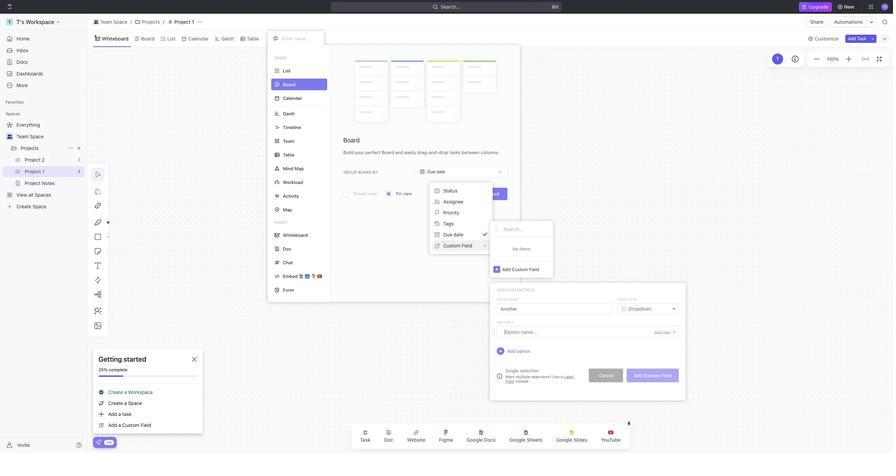 Task type: locate. For each thing, give the bounding box(es) containing it.
board
[[141, 36, 155, 41], [343, 137, 360, 144], [486, 191, 499, 197]]

google right figma
[[467, 437, 483, 443]]

0 horizontal spatial board
[[141, 36, 155, 41]]

website button
[[402, 426, 431, 447]]

100% button
[[826, 55, 840, 63]]

tree containing team space
[[3, 120, 84, 212]]

create for create a space
[[108, 400, 123, 406]]

1 horizontal spatial doc
[[384, 437, 393, 443]]

1 vertical spatial projects
[[21, 145, 39, 151]]

0 horizontal spatial due
[[428, 169, 435, 175]]

list down the project 1 link
[[167, 36, 176, 41]]

0 horizontal spatial projects
[[21, 145, 39, 151]]

space down create a workspace
[[128, 400, 142, 406]]

task left doc button
[[360, 437, 371, 443]]

0 horizontal spatial task
[[360, 437, 371, 443]]

projects inside tree
[[21, 145, 39, 151]]

name
[[508, 297, 518, 302]]

due date inside button
[[443, 232, 463, 238]]

2 vertical spatial add custom field
[[634, 373, 672, 378]]

1 vertical spatial gantt
[[283, 111, 295, 116]]

due date inside dropdown button
[[428, 169, 445, 175]]

t
[[776, 56, 779, 62]]

due inside button
[[443, 232, 452, 238]]

doc up 'chat'
[[283, 246, 291, 252]]

due date
[[428, 169, 445, 175], [443, 232, 463, 238]]

due
[[428, 169, 435, 175], [443, 232, 452, 238]]

customize button
[[806, 34, 841, 43]]

1 horizontal spatial space
[[114, 19, 127, 25]]

color
[[662, 330, 670, 334]]

1 vertical spatial table
[[283, 152, 294, 157]]

0 horizontal spatial team space link
[[16, 131, 83, 142]]

team right user group image
[[16, 134, 28, 139]]

favorites button
[[3, 98, 26, 106]]

2 horizontal spatial space
[[128, 400, 142, 406]]

items
[[520, 246, 531, 252]]

google for google sheets
[[509, 437, 526, 443]]

1 vertical spatial team space
[[16, 134, 44, 139]]

1 vertical spatial projects link
[[21, 143, 65, 154]]

group board by:
[[343, 170, 379, 174]]

use
[[553, 375, 560, 379]]

0 vertical spatial docs
[[16, 59, 28, 65]]

i
[[499, 374, 500, 379]]

1 vertical spatial due date
[[443, 232, 463, 238]]

due date up status
[[428, 169, 445, 175]]

getting started
[[99, 355, 146, 363]]

getting
[[99, 355, 122, 363]]

map
[[295, 166, 304, 171], [283, 207, 292, 212]]

due inside dropdown button
[[428, 169, 435, 175]]

0 horizontal spatial list
[[167, 36, 176, 41]]

sidebar navigation
[[0, 14, 88, 453]]

onboarding checklist button element
[[96, 440, 101, 445]]

date up status
[[436, 169, 445, 175]]

google for google docs
[[467, 437, 483, 443]]

google
[[467, 437, 483, 443], [509, 437, 526, 443], [556, 437, 573, 443]]

0 vertical spatial due
[[428, 169, 435, 175]]

create up add a task
[[108, 400, 123, 406]]

date inside due date dropdown button
[[436, 169, 445, 175]]

customize
[[815, 36, 839, 41]]

custom inside button
[[644, 373, 660, 378]]

100%
[[827, 56, 839, 62]]

0 vertical spatial space
[[114, 19, 127, 25]]

task inside add task 'button'
[[857, 36, 867, 41]]

0 vertical spatial list
[[167, 36, 176, 41]]

1 vertical spatial calendar
[[283, 95, 302, 101]]

1 horizontal spatial google
[[509, 437, 526, 443]]

1 horizontal spatial /
[[163, 19, 164, 25]]

1 vertical spatial doc
[[384, 437, 393, 443]]

whiteboard up 'chat'
[[283, 232, 308, 238]]

date
[[436, 169, 445, 175], [454, 232, 463, 238]]

doc inside doc button
[[384, 437, 393, 443]]

team space right user group image
[[16, 134, 44, 139]]

1 vertical spatial map
[[283, 207, 292, 212]]

started
[[124, 355, 146, 363]]

option
[[517, 348, 531, 354]]

label
[[564, 375, 574, 379]]

1 horizontal spatial team space
[[100, 19, 127, 25]]

/
[[130, 19, 132, 25], [163, 19, 164, 25]]

assignee
[[443, 199, 464, 205]]

0 vertical spatial board
[[141, 36, 155, 41]]

whiteboard link
[[101, 34, 128, 43]]

2 / from the left
[[163, 19, 164, 25]]

google for google slides
[[556, 437, 573, 443]]

0 vertical spatial add custom field
[[502, 267, 539, 272]]

0 vertical spatial table
[[247, 36, 259, 41]]

3 google from the left
[[556, 437, 573, 443]]

2 horizontal spatial team
[[283, 138, 294, 144]]

1 horizontal spatial projects
[[142, 19, 160, 25]]

field inside label field
[[506, 379, 514, 384]]

0 horizontal spatial google
[[467, 437, 483, 443]]

mind map
[[283, 166, 304, 171]]

gantt up the timeline
[[283, 111, 295, 116]]

tree inside sidebar 'navigation'
[[3, 120, 84, 212]]

Search... text field
[[503, 224, 550, 234]]

projects
[[142, 19, 160, 25], [21, 145, 39, 151]]

2 horizontal spatial google
[[556, 437, 573, 443]]

0 vertical spatial date
[[436, 169, 445, 175]]

0 horizontal spatial 1
[[192, 19, 194, 25]]

create
[[108, 389, 123, 395], [108, 400, 123, 406]]

1 vertical spatial date
[[454, 232, 463, 238]]

team inside sidebar 'navigation'
[[16, 134, 28, 139]]

0 horizontal spatial docs
[[16, 59, 28, 65]]

1 vertical spatial whiteboard
[[283, 232, 308, 238]]

1 vertical spatial team space link
[[16, 131, 83, 142]]

0 horizontal spatial /
[[130, 19, 132, 25]]

tree
[[3, 120, 84, 212]]

1 horizontal spatial table
[[283, 152, 294, 157]]

0 vertical spatial whiteboard
[[102, 36, 128, 41]]

date inside due date button
[[454, 232, 463, 238]]

doc right task button
[[384, 437, 393, 443]]

user group image
[[94, 20, 98, 24]]

custom field button
[[432, 240, 490, 251]]

date up custom field
[[454, 232, 463, 238]]

team space
[[100, 19, 127, 25], [16, 134, 44, 139]]

1 for option 1
[[512, 320, 513, 325]]

projects link
[[133, 18, 162, 26], [21, 143, 65, 154]]

selection
[[520, 368, 539, 374]]

1 horizontal spatial 1
[[512, 320, 513, 325]]

calendar link
[[187, 34, 209, 43]]

due date for due date dropdown button
[[428, 169, 445, 175]]

0 vertical spatial due date
[[428, 169, 445, 175]]

a left task
[[118, 411, 121, 417]]

2 google from the left
[[509, 437, 526, 443]]

automations button
[[831, 17, 867, 27]]

add color
[[654, 330, 670, 334]]

1 right option
[[512, 320, 513, 325]]

0 vertical spatial projects
[[142, 19, 160, 25]]

docs
[[16, 59, 28, 65], [484, 437, 496, 443]]

1 horizontal spatial list
[[283, 68, 291, 73]]

0 horizontal spatial calendar
[[188, 36, 209, 41]]

1 vertical spatial docs
[[484, 437, 496, 443]]

add task
[[848, 36, 867, 41]]

2 vertical spatial board
[[486, 191, 499, 197]]

google sheets button
[[504, 426, 548, 447]]

0 horizontal spatial team space
[[16, 134, 44, 139]]

1 create from the top
[[108, 389, 123, 395]]

table up mind
[[283, 152, 294, 157]]

gantt left table link
[[221, 36, 234, 41]]

0 horizontal spatial map
[[283, 207, 292, 212]]

onboarding checklist button image
[[96, 440, 101, 445]]

type
[[628, 297, 637, 302]]

2 vertical spatial space
[[128, 400, 142, 406]]

0 horizontal spatial space
[[30, 134, 44, 139]]

new button
[[835, 1, 859, 12]]

selections?
[[531, 375, 552, 379]]

create a workspace
[[108, 389, 153, 395]]

1 horizontal spatial projects link
[[133, 18, 162, 26]]

1 horizontal spatial team space link
[[92, 18, 129, 26]]

0 horizontal spatial team
[[16, 134, 28, 139]]

1 vertical spatial due
[[443, 232, 452, 238]]

1 horizontal spatial task
[[857, 36, 867, 41]]

due date up custom field
[[443, 232, 463, 238]]

multiple
[[516, 375, 530, 379]]

1 vertical spatial 1
[[512, 320, 513, 325]]

project 1
[[174, 19, 194, 25]]

a up create a space
[[124, 389, 127, 395]]

whiteboard left board link
[[102, 36, 128, 41]]

search...
[[441, 4, 461, 10]]

google left slides on the bottom
[[556, 437, 573, 443]]

1 vertical spatial task
[[360, 437, 371, 443]]

1 horizontal spatial date
[[454, 232, 463, 238]]

complete
[[109, 367, 127, 373]]

1 vertical spatial create
[[108, 400, 123, 406]]

field type
[[617, 297, 637, 302]]

0 vertical spatial team space link
[[92, 18, 129, 26]]

0 vertical spatial task
[[857, 36, 867, 41]]

table
[[247, 36, 259, 41], [283, 152, 294, 157]]

0 horizontal spatial whiteboard
[[102, 36, 128, 41]]

create a space
[[108, 400, 142, 406]]

view button
[[268, 34, 290, 43]]

docs link
[[3, 57, 84, 68]]

chat
[[283, 260, 293, 265]]

Option name... text field
[[505, 327, 651, 338]]

calendar
[[188, 36, 209, 41], [283, 95, 302, 101]]

a down add a task
[[118, 422, 121, 428]]

team space up whiteboard 'link'
[[100, 19, 127, 25]]

task down the automations button
[[857, 36, 867, 41]]

automations
[[834, 19, 863, 25]]

1 right project
[[192, 19, 194, 25]]

0 vertical spatial create
[[108, 389, 123, 395]]

add custom field inside dropdown button
[[502, 267, 539, 272]]

add custom field
[[502, 267, 539, 272], [497, 288, 535, 292], [634, 373, 672, 378]]

1 google from the left
[[467, 437, 483, 443]]

1 inside the project 1 link
[[192, 19, 194, 25]]

0 horizontal spatial gantt
[[221, 36, 234, 41]]

workspace
[[128, 389, 153, 395]]

calendar up the timeline
[[283, 95, 302, 101]]

2 create from the top
[[108, 400, 123, 406]]

inbox link
[[3, 45, 84, 56]]

field inside add custom field dropdown button
[[529, 267, 539, 272]]

1 horizontal spatial due
[[443, 232, 452, 238]]

whiteboard
[[102, 36, 128, 41], [283, 232, 308, 238]]

create up create a space
[[108, 389, 123, 395]]

task inside task button
[[360, 437, 371, 443]]

0 horizontal spatial doc
[[283, 246, 291, 252]]

1 vertical spatial board
[[343, 137, 360, 144]]

tags button
[[432, 218, 490, 229]]

space up whiteboard 'link'
[[114, 19, 127, 25]]

space right user group image
[[30, 134, 44, 139]]

0 vertical spatial calendar
[[188, 36, 209, 41]]

add inside 'button'
[[848, 36, 856, 41]]

doc
[[283, 246, 291, 252], [384, 437, 393, 443]]

table inside table link
[[247, 36, 259, 41]]

group
[[343, 170, 357, 174]]

1 horizontal spatial docs
[[484, 437, 496, 443]]

add option
[[507, 348, 531, 354]]

google left the sheets
[[509, 437, 526, 443]]

map right mind
[[295, 166, 304, 171]]

table right gantt link
[[247, 36, 259, 41]]

calendar down project 1
[[188, 36, 209, 41]]

0 vertical spatial 1
[[192, 19, 194, 25]]

0 horizontal spatial table
[[247, 36, 259, 41]]

field inside 'custom field' dropdown button
[[462, 243, 472, 249]]

list down view
[[283, 68, 291, 73]]

team down the timeline
[[283, 138, 294, 144]]

1 horizontal spatial whiteboard
[[283, 232, 308, 238]]

1 horizontal spatial board
[[343, 137, 360, 144]]

1 vertical spatial space
[[30, 134, 44, 139]]

0 horizontal spatial date
[[436, 169, 445, 175]]

1 horizontal spatial map
[[295, 166, 304, 171]]

a for custom
[[118, 422, 121, 428]]

add a custom field
[[108, 422, 151, 428]]

map down activity
[[283, 207, 292, 212]]

team right user group icon
[[100, 19, 112, 25]]

space
[[114, 19, 127, 25], [30, 134, 44, 139], [128, 400, 142, 406]]

a up task
[[124, 400, 127, 406]]



Task type: vqa. For each thing, say whether or not it's contained in the screenshot.
Center
no



Task type: describe. For each thing, give the bounding box(es) containing it.
board
[[358, 170, 372, 174]]

new
[[844, 4, 854, 10]]

share button
[[806, 16, 828, 27]]

inbox
[[16, 47, 29, 53]]

want
[[506, 375, 515, 379]]

google docs button
[[461, 426, 501, 447]]

1 / from the left
[[130, 19, 132, 25]]

board inside board link
[[141, 36, 155, 41]]

project 1 link
[[166, 18, 196, 26]]

a for task
[[118, 411, 121, 417]]

gantt link
[[220, 34, 234, 43]]

Enter name... field
[[281, 35, 318, 42]]

add a task
[[108, 411, 132, 417]]

cancel button
[[589, 369, 624, 383]]

form
[[283, 287, 294, 293]]

tags
[[443, 221, 454, 227]]

add task button
[[846, 35, 869, 43]]

timeline
[[283, 124, 301, 130]]

due for due date dropdown button
[[428, 169, 435, 175]]

figma
[[439, 437, 453, 443]]

space inside tree
[[30, 134, 44, 139]]

0 vertical spatial team space
[[100, 19, 127, 25]]

add inside dropdown button
[[502, 267, 511, 272]]

user group image
[[7, 135, 12, 139]]

view
[[276, 36, 288, 41]]

whiteboard inside 'link'
[[102, 36, 128, 41]]

date for due date button in the bottom of the page
[[454, 232, 463, 238]]

0 vertical spatial doc
[[283, 246, 291, 252]]

field name
[[497, 297, 518, 302]]

favorites
[[5, 100, 24, 105]]

dashboards link
[[3, 68, 84, 79]]

label field
[[506, 375, 574, 384]]

no
[[513, 246, 518, 252]]

docs inside button
[[484, 437, 496, 443]]

custom field
[[443, 243, 472, 249]]

status
[[443, 188, 458, 194]]

⌘k
[[552, 4, 559, 10]]

list link
[[166, 34, 176, 43]]

youtube
[[601, 437, 621, 443]]

0 vertical spatial projects link
[[133, 18, 162, 26]]

slides
[[574, 437, 588, 443]]

upgrade
[[809, 4, 829, 10]]

team space link inside tree
[[16, 131, 83, 142]]

a right use
[[561, 375, 563, 379]]

cancel
[[599, 373, 614, 378]]

1/4
[[106, 440, 112, 445]]

add custom field button
[[490, 261, 553, 278]]

add inside button
[[634, 373, 643, 378]]

dashboards
[[16, 71, 43, 77]]

view button
[[268, 31, 290, 47]]

priority button
[[432, 207, 490, 218]]

google docs
[[467, 437, 496, 443]]

upgrade link
[[799, 2, 832, 12]]

due for due date button in the bottom of the page
[[443, 232, 452, 238]]

1 vertical spatial add custom field
[[497, 288, 535, 292]]

option 1
[[497, 320, 513, 325]]

table link
[[245, 34, 259, 43]]

task
[[122, 411, 132, 417]]

single selection
[[506, 368, 539, 374]]

2 horizontal spatial board
[[486, 191, 499, 197]]

google slides button
[[551, 426, 593, 447]]

assignee button
[[432, 196, 490, 207]]

embed
[[283, 274, 298, 279]]

share
[[811, 19, 824, 25]]

task button
[[355, 426, 376, 447]]

google slides
[[556, 437, 588, 443]]

close image
[[192, 357, 197, 362]]

docs inside sidebar 'navigation'
[[16, 59, 28, 65]]

youtube button
[[596, 426, 626, 447]]

dropdown button
[[618, 303, 679, 315]]

want multiple selections? use a
[[506, 375, 564, 379]]

google sheets
[[509, 437, 543, 443]]

a for space
[[124, 400, 127, 406]]

doc button
[[379, 426, 399, 447]]

dropdown
[[629, 306, 652, 312]]

option
[[497, 320, 511, 325]]

0 vertical spatial map
[[295, 166, 304, 171]]

invite
[[18, 442, 30, 448]]

25% complete
[[99, 367, 127, 373]]

home link
[[3, 33, 84, 44]]

0 vertical spatial gantt
[[221, 36, 234, 41]]

1 horizontal spatial gantt
[[283, 111, 295, 116]]

1 horizontal spatial calendar
[[283, 95, 302, 101]]

board link
[[140, 34, 155, 43]]

home
[[16, 36, 30, 42]]

create for create a workspace
[[108, 389, 123, 395]]

Enter name... text field
[[497, 303, 612, 315]]

due date button
[[432, 229, 490, 240]]

instead.
[[514, 379, 530, 384]]

field inside add custom field button
[[662, 373, 672, 378]]

1 horizontal spatial team
[[100, 19, 112, 25]]

spaces
[[5, 111, 20, 116]]

add custom field inside button
[[634, 373, 672, 378]]

no items
[[513, 246, 531, 252]]

list inside list "link"
[[167, 36, 176, 41]]

0 horizontal spatial projects link
[[21, 143, 65, 154]]

add custom field button
[[627, 369, 679, 383]]

due date for due date button in the bottom of the page
[[443, 232, 463, 238]]

workload
[[283, 179, 303, 185]]

figma button
[[434, 426, 459, 447]]

priority
[[443, 210, 459, 216]]

25%
[[99, 367, 108, 373]]

1 for project 1
[[192, 19, 194, 25]]

sheets
[[527, 437, 543, 443]]

website
[[407, 437, 425, 443]]

add color button
[[654, 330, 670, 334]]

mind
[[283, 166, 293, 171]]

date for due date dropdown button
[[436, 169, 445, 175]]

team space inside tree
[[16, 134, 44, 139]]

1 vertical spatial list
[[283, 68, 291, 73]]

a for workspace
[[124, 389, 127, 395]]



